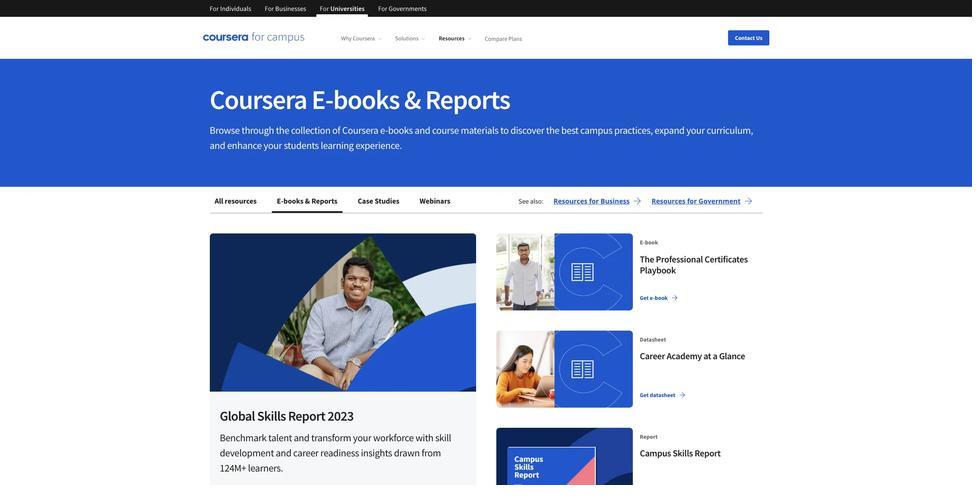 Task type: describe. For each thing, give the bounding box(es) containing it.
global
[[220, 408, 255, 425]]

career
[[640, 351, 665, 363]]

1 the from the left
[[276, 124, 289, 137]]

career
[[293, 447, 319, 460]]

business
[[601, 197, 630, 206]]

with
[[416, 432, 433, 445]]

career academy at a glance
[[640, 351, 745, 363]]

why
[[341, 35, 352, 42]]

for for businesses
[[265, 4, 274, 13]]

datasheet
[[640, 336, 666, 344]]

resources link
[[439, 35, 471, 42]]

expand
[[655, 124, 685, 137]]

e-books & reports link
[[272, 191, 343, 212]]

a
[[713, 351, 717, 363]]

for for government
[[687, 197, 697, 206]]

why coursera
[[341, 35, 375, 42]]

campus skills report
[[640, 448, 721, 460]]

banner navigation
[[203, 0, 433, 17]]

see also:
[[519, 197, 543, 206]]

to
[[500, 124, 509, 137]]

get e-book
[[640, 294, 668, 302]]

global skills report 2023
[[220, 408, 354, 425]]

also:
[[530, 197, 543, 206]]

0 vertical spatial reports
[[425, 83, 510, 116]]

resources for resources for business
[[554, 197, 587, 206]]

e-book
[[640, 239, 658, 247]]

and down browse
[[210, 139, 225, 152]]

resources for business link
[[554, 196, 642, 206]]

0 vertical spatial books
[[333, 83, 400, 116]]

universities
[[330, 4, 365, 13]]

resources for business
[[554, 197, 630, 206]]

compare plans link
[[485, 35, 522, 42]]

plans
[[509, 35, 522, 42]]

get datasheet button
[[636, 388, 689, 403]]

collection
[[291, 124, 330, 137]]

compare plans
[[485, 35, 522, 42]]

resources for resources link in the left of the page
[[439, 35, 465, 42]]

discover
[[511, 124, 544, 137]]

benchmark talent and transform your workforce with skill development and career readiness insights drawn from 124m+ learners.
[[220, 432, 451, 475]]

124m+
[[220, 462, 246, 475]]

students
[[284, 139, 319, 152]]

the
[[640, 254, 654, 265]]

report for campus skills report
[[695, 448, 721, 460]]

0 vertical spatial e-
[[312, 83, 333, 116]]

individuals
[[220, 4, 251, 13]]

development
[[220, 447, 274, 460]]

see
[[519, 197, 529, 206]]

experience.
[[356, 139, 402, 152]]

case studies link
[[353, 191, 404, 212]]

government
[[699, 197, 741, 206]]

campus
[[580, 124, 613, 137]]

playbook
[[640, 265, 676, 276]]

talent
[[268, 432, 292, 445]]

drawn
[[394, 447, 420, 460]]

case studies
[[358, 196, 399, 206]]

materials
[[461, 124, 499, 137]]

for for individuals
[[210, 4, 219, 13]]

academy
[[667, 351, 702, 363]]

browse through the collection of coursera e-books and course materials to discover the best campus practices, expand your curriculum, and enhance your students learning experience.
[[210, 124, 753, 152]]

webinars link
[[415, 191, 456, 212]]

for for universities
[[320, 4, 329, 13]]

e-books & reports
[[277, 196, 337, 206]]

all
[[215, 196, 223, 206]]

and up career
[[294, 432, 309, 445]]

compare
[[485, 35, 507, 42]]

get for the professional certificates playbook
[[640, 294, 649, 302]]

readiness
[[320, 447, 359, 460]]

for for governments
[[378, 4, 387, 13]]

professional
[[656, 254, 703, 265]]

resources for resources for government
[[652, 197, 686, 206]]

transform
[[311, 432, 351, 445]]

1 vertical spatial coursera
[[210, 83, 307, 116]]

the professional certificates playbook
[[640, 254, 748, 276]]

solutions link
[[395, 35, 425, 42]]

browse
[[210, 124, 240, 137]]

coursera for campus image
[[203, 32, 304, 44]]

skills for global
[[257, 408, 286, 425]]

contact us button
[[728, 30, 769, 45]]

all resources link
[[210, 191, 262, 212]]

for universities
[[320, 4, 365, 13]]

insights
[[361, 447, 392, 460]]

glance
[[719, 351, 745, 363]]

curriculum,
[[707, 124, 753, 137]]



Task type: locate. For each thing, give the bounding box(es) containing it.
0 horizontal spatial resources
[[439, 35, 465, 42]]

coursera
[[353, 35, 375, 42], [210, 83, 307, 116], [342, 124, 378, 137]]

0 vertical spatial coursera
[[353, 35, 375, 42]]

books inside tab list
[[283, 196, 304, 206]]

for left the 'businesses'
[[265, 4, 274, 13]]

for left the business at the right of page
[[589, 197, 599, 206]]

businesses
[[275, 4, 306, 13]]

1 horizontal spatial for
[[687, 197, 697, 206]]

0 horizontal spatial skills
[[257, 408, 286, 425]]

e-
[[380, 124, 388, 137], [650, 294, 655, 302]]

books inside browse through the collection of coursera e-books and course materials to discover the best campus practices, expand your curriculum, and enhance your students learning experience.
[[388, 124, 413, 137]]

your down "through"
[[264, 139, 282, 152]]

for left governments
[[378, 4, 387, 13]]

resources inside "link"
[[652, 197, 686, 206]]

best
[[561, 124, 579, 137]]

and
[[415, 124, 430, 137], [210, 139, 225, 152], [294, 432, 309, 445], [276, 447, 291, 460]]

e- for e-books & reports
[[277, 196, 283, 206]]

skills up talent
[[257, 408, 286, 425]]

and left course
[[415, 124, 430, 137]]

get left datasheet
[[640, 392, 649, 399]]

governments
[[389, 4, 427, 13]]

contact
[[735, 34, 755, 42]]

resources
[[225, 196, 257, 206]]

1 vertical spatial get
[[640, 392, 649, 399]]

0 vertical spatial skills
[[257, 408, 286, 425]]

e- inside the e-books & reports link
[[277, 196, 283, 206]]

get e-book button
[[636, 291, 681, 306]]

2 horizontal spatial report
[[695, 448, 721, 460]]

e- down playbook
[[650, 294, 655, 302]]

2023
[[328, 408, 354, 425]]

0 vertical spatial &
[[404, 83, 421, 116]]

for inside "link"
[[687, 197, 697, 206]]

webinars
[[420, 196, 450, 206]]

for for business
[[589, 197, 599, 206]]

e- up collection
[[312, 83, 333, 116]]

your right the expand
[[686, 124, 705, 137]]

0 vertical spatial report
[[288, 408, 325, 425]]

course
[[432, 124, 459, 137]]

1 vertical spatial reports
[[312, 196, 337, 206]]

1 vertical spatial book
[[655, 294, 668, 302]]

2 for from the left
[[265, 4, 274, 13]]

studies
[[375, 196, 399, 206]]

from
[[422, 447, 441, 460]]

1 for from the left
[[589, 197, 599, 206]]

1 vertical spatial skills
[[673, 448, 693, 460]]

contact us
[[735, 34, 763, 42]]

e- up experience.
[[380, 124, 388, 137]]

learners.
[[248, 462, 283, 475]]

0 horizontal spatial your
[[264, 139, 282, 152]]

coursera right why
[[353, 35, 375, 42]]

2 the from the left
[[546, 124, 559, 137]]

reports inside tab list
[[312, 196, 337, 206]]

& inside tab list
[[305, 196, 310, 206]]

reports
[[425, 83, 510, 116], [312, 196, 337, 206]]

e- right "resources"
[[277, 196, 283, 206]]

resources for government
[[652, 197, 741, 206]]

0 horizontal spatial &
[[305, 196, 310, 206]]

solutions
[[395, 35, 419, 42]]

the left best
[[546, 124, 559, 137]]

resources
[[439, 35, 465, 42], [554, 197, 587, 206], [652, 197, 686, 206]]

tab list containing all resources
[[210, 191, 466, 213]]

1 horizontal spatial report
[[640, 433, 658, 441]]

2 vertical spatial books
[[283, 196, 304, 206]]

0 horizontal spatial e-
[[277, 196, 283, 206]]

e- inside button
[[650, 294, 655, 302]]

2 vertical spatial report
[[695, 448, 721, 460]]

1 vertical spatial your
[[264, 139, 282, 152]]

0 vertical spatial your
[[686, 124, 705, 137]]

book up "the"
[[645, 239, 658, 247]]

reports up materials
[[425, 83, 510, 116]]

coursera inside browse through the collection of coursera e-books and course materials to discover the best campus practices, expand your curriculum, and enhance your students learning experience.
[[342, 124, 378, 137]]

datasheet
[[650, 392, 675, 399]]

1 get from the top
[[640, 294, 649, 302]]

of
[[332, 124, 340, 137]]

get datasheet
[[640, 392, 675, 399]]

the up students
[[276, 124, 289, 137]]

e- for e-book
[[640, 239, 645, 247]]

1 horizontal spatial your
[[353, 432, 371, 445]]

1 horizontal spatial resources
[[554, 197, 587, 206]]

0 horizontal spatial reports
[[312, 196, 337, 206]]

through
[[242, 124, 274, 137]]

report for global skills report 2023
[[288, 408, 325, 425]]

2 for from the left
[[687, 197, 697, 206]]

1 vertical spatial e-
[[650, 294, 655, 302]]

0 horizontal spatial e-
[[380, 124, 388, 137]]

3 for from the left
[[320, 4, 329, 13]]

e- inside browse through the collection of coursera e-books and course materials to discover the best campus practices, expand your curriculum, and enhance your students learning experience.
[[380, 124, 388, 137]]

workforce
[[373, 432, 414, 445]]

campus
[[640, 448, 671, 460]]

1 horizontal spatial reports
[[425, 83, 510, 116]]

2 horizontal spatial resources
[[652, 197, 686, 206]]

why coursera link
[[341, 35, 382, 42]]

1 vertical spatial &
[[305, 196, 310, 206]]

enhance
[[227, 139, 262, 152]]

2 vertical spatial your
[[353, 432, 371, 445]]

for left individuals
[[210, 4, 219, 13]]

e- up "the"
[[640, 239, 645, 247]]

1 horizontal spatial skills
[[673, 448, 693, 460]]

skills for campus
[[673, 448, 693, 460]]

your up insights
[[353, 432, 371, 445]]

get down playbook
[[640, 294, 649, 302]]

0 horizontal spatial the
[[276, 124, 289, 137]]

skill
[[435, 432, 451, 445]]

2 get from the top
[[640, 392, 649, 399]]

1 horizontal spatial the
[[546, 124, 559, 137]]

for governments
[[378, 4, 427, 13]]

resources for government link
[[652, 196, 752, 206]]

get
[[640, 294, 649, 302], [640, 392, 649, 399]]

for
[[589, 197, 599, 206], [687, 197, 697, 206]]

get for career academy at a glance
[[640, 392, 649, 399]]

book inside button
[[655, 294, 668, 302]]

1 horizontal spatial &
[[404, 83, 421, 116]]

the
[[276, 124, 289, 137], [546, 124, 559, 137]]

1 vertical spatial e-
[[277, 196, 283, 206]]

skills right campus
[[673, 448, 693, 460]]

0 vertical spatial get
[[640, 294, 649, 302]]

your inside the benchmark talent and transform your workforce with skill development and career readiness insights drawn from 124m+ learners.
[[353, 432, 371, 445]]

book down playbook
[[655, 294, 668, 302]]

for individuals
[[210, 4, 251, 13]]

4 for from the left
[[378, 4, 387, 13]]

gsr - featured image
[[210, 234, 476, 392]]

reports left case
[[312, 196, 337, 206]]

and down talent
[[276, 447, 291, 460]]

tab list
[[210, 191, 466, 213]]

2 horizontal spatial e-
[[640, 239, 645, 247]]

coursera e-books & reports
[[210, 83, 510, 116]]

practices,
[[614, 124, 653, 137]]

learning
[[321, 139, 354, 152]]

book
[[645, 239, 658, 247], [655, 294, 668, 302]]

coursera up experience.
[[342, 124, 378, 137]]

case
[[358, 196, 373, 206]]

certificates
[[705, 254, 748, 265]]

1 vertical spatial books
[[388, 124, 413, 137]]

2 vertical spatial coursera
[[342, 124, 378, 137]]

0 horizontal spatial for
[[589, 197, 599, 206]]

benchmark
[[220, 432, 267, 445]]

at
[[704, 351, 711, 363]]

1 horizontal spatial e-
[[312, 83, 333, 116]]

1 for from the left
[[210, 4, 219, 13]]

for
[[210, 4, 219, 13], [265, 4, 274, 13], [320, 4, 329, 13], [378, 4, 387, 13]]

for businesses
[[265, 4, 306, 13]]

1 horizontal spatial e-
[[650, 294, 655, 302]]

for left universities
[[320, 4, 329, 13]]

0 horizontal spatial report
[[288, 408, 325, 425]]

2 vertical spatial e-
[[640, 239, 645, 247]]

report
[[288, 408, 325, 425], [640, 433, 658, 441], [695, 448, 721, 460]]

&
[[404, 83, 421, 116], [305, 196, 310, 206]]

books
[[333, 83, 400, 116], [388, 124, 413, 137], [283, 196, 304, 206]]

coursera up "through"
[[210, 83, 307, 116]]

2 horizontal spatial your
[[686, 124, 705, 137]]

us
[[756, 34, 763, 42]]

1 vertical spatial report
[[640, 433, 658, 441]]

all resources
[[215, 196, 257, 206]]

0 vertical spatial book
[[645, 239, 658, 247]]

for left the government
[[687, 197, 697, 206]]

0 vertical spatial e-
[[380, 124, 388, 137]]



Task type: vqa. For each thing, say whether or not it's contained in the screenshot.
the Resources related to Resources for Business
yes



